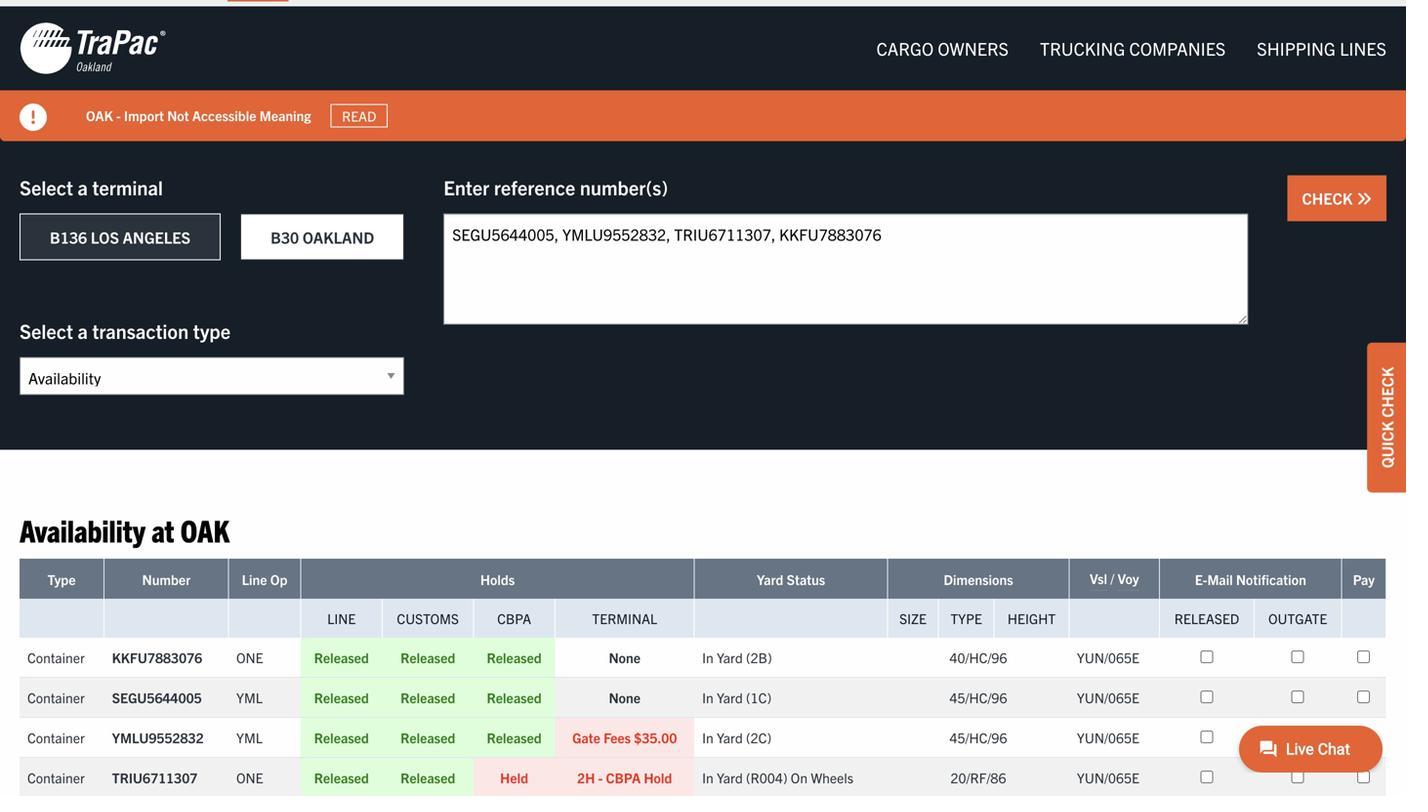 Task type: vqa. For each thing, say whether or not it's contained in the screenshot.


Task type: locate. For each thing, give the bounding box(es) containing it.
segu5644005
[[112, 689, 202, 706]]

1 yun/065e from the top
[[1077, 648, 1140, 666]]

yml right the ymlu9552832
[[236, 729, 263, 746]]

availability at oak
[[20, 510, 230, 548]]

select for select a terminal
[[20, 175, 73, 199]]

cbpa down the holds
[[497, 609, 531, 627]]

1 vertical spatial line
[[327, 609, 356, 627]]

container for kkfu7883076
[[27, 648, 85, 666]]

e-
[[1195, 570, 1208, 588]]

1 one from the top
[[236, 648, 263, 666]]

1 vertical spatial a
[[78, 318, 88, 343]]

1 horizontal spatial line
[[327, 609, 356, 627]]

container for triu6711307
[[27, 769, 85, 786]]

terminal
[[92, 175, 163, 199]]

a left terminal on the top left of page
[[78, 175, 88, 199]]

0 vertical spatial none
[[609, 648, 641, 666]]

cargo owners link
[[861, 29, 1025, 68]]

number
[[142, 570, 191, 588]]

yard
[[757, 570, 784, 588], [717, 648, 743, 666], [717, 689, 743, 706], [717, 729, 743, 746], [717, 769, 743, 786]]

3 in from the top
[[702, 729, 714, 746]]

- left import
[[116, 107, 121, 124]]

yml for segu5644005
[[236, 689, 263, 706]]

45/hc/96 up 20/rf/86
[[950, 729, 1008, 746]]

one for triu6711307
[[236, 769, 263, 786]]

check
[[1302, 188, 1357, 208], [1377, 367, 1397, 418]]

none down terminal
[[609, 648, 641, 666]]

1 vertical spatial oak
[[180, 510, 230, 548]]

b136
[[50, 227, 87, 247]]

4 container from the top
[[27, 769, 85, 786]]

1 vertical spatial none
[[609, 689, 641, 706]]

1 horizontal spatial cbpa
[[606, 769, 641, 786]]

1 container from the top
[[27, 648, 85, 666]]

None checkbox
[[1201, 650, 1214, 663], [1201, 731, 1214, 743], [1358, 771, 1371, 783], [1201, 650, 1214, 663], [1201, 731, 1214, 743], [1358, 771, 1371, 783]]

number(s)
[[580, 175, 668, 199]]

select a terminal
[[20, 175, 163, 199]]

1 vertical spatial 45/hc/96
[[950, 729, 1008, 746]]

in yard (r004) on wheels
[[702, 769, 854, 786]]

terminal
[[592, 609, 658, 627]]

one for kkfu7883076
[[236, 648, 263, 666]]

oak left import
[[86, 107, 113, 124]]

b30
[[271, 227, 299, 247]]

1 none from the top
[[609, 648, 641, 666]]

not
[[167, 107, 189, 124]]

2 yun/065e from the top
[[1077, 689, 1140, 706]]

a left transaction
[[78, 318, 88, 343]]

1 in from the top
[[702, 648, 714, 666]]

yun/065e for in yard (2c)
[[1077, 729, 1140, 746]]

in down in yard (2c)
[[702, 769, 714, 786]]

45/hc/96
[[950, 689, 1008, 706], [950, 729, 1008, 746]]

0 vertical spatial check
[[1302, 188, 1357, 208]]

trucking
[[1040, 37, 1126, 59]]

2 container from the top
[[27, 689, 85, 706]]

0 vertical spatial line
[[242, 570, 267, 588]]

holds
[[480, 570, 515, 588]]

yard left (r004)
[[717, 769, 743, 786]]

4 yun/065e from the top
[[1077, 769, 1140, 786]]

20/rf/86
[[951, 769, 1007, 786]]

in down in yard (1c)
[[702, 729, 714, 746]]

2 one from the top
[[236, 769, 263, 786]]

fees
[[604, 729, 631, 746]]

yun/065e
[[1077, 648, 1140, 666], [1077, 689, 1140, 706], [1077, 729, 1140, 746], [1077, 769, 1140, 786]]

customs
[[397, 609, 459, 627]]

size
[[900, 609, 927, 627]]

1 vertical spatial yml
[[236, 729, 263, 746]]

4 in from the top
[[702, 769, 714, 786]]

one down line op
[[236, 648, 263, 666]]

released
[[1175, 609, 1240, 627], [314, 648, 369, 666], [401, 648, 455, 666], [487, 648, 542, 666], [314, 689, 369, 706], [401, 689, 455, 706], [487, 689, 542, 706], [314, 729, 369, 746], [401, 729, 455, 746], [487, 729, 542, 746], [314, 769, 369, 786], [401, 769, 455, 786]]

meaning
[[260, 107, 311, 124]]

yard for (2c)
[[717, 729, 743, 746]]

0 vertical spatial one
[[236, 648, 263, 666]]

2 45/hc/96 from the top
[[950, 729, 1008, 746]]

select for select a transaction type
[[20, 318, 73, 343]]

0 vertical spatial -
[[116, 107, 121, 124]]

1 select from the top
[[20, 175, 73, 199]]

0 horizontal spatial type
[[48, 570, 76, 588]]

gate
[[573, 729, 601, 746]]

one right triu6711307
[[236, 769, 263, 786]]

- right 2h
[[598, 769, 603, 786]]

in yard (1c)
[[702, 689, 772, 706]]

None checkbox
[[1292, 650, 1305, 663], [1358, 650, 1371, 663], [1201, 690, 1214, 703], [1292, 690, 1305, 703], [1358, 690, 1371, 703], [1292, 731, 1305, 743], [1358, 731, 1371, 743], [1201, 771, 1214, 783], [1292, 771, 1305, 783], [1292, 650, 1305, 663], [1358, 650, 1371, 663], [1201, 690, 1214, 703], [1292, 690, 1305, 703], [1358, 690, 1371, 703], [1292, 731, 1305, 743], [1358, 731, 1371, 743], [1201, 771, 1214, 783], [1292, 771, 1305, 783]]

yml
[[236, 689, 263, 706], [236, 729, 263, 746]]

0 vertical spatial oak
[[86, 107, 113, 124]]

yard left (2c) at the bottom of page
[[717, 729, 743, 746]]

(r004)
[[746, 769, 788, 786]]

0 vertical spatial select
[[20, 175, 73, 199]]

line
[[242, 570, 267, 588], [327, 609, 356, 627]]

cbpa left hold
[[606, 769, 641, 786]]

yml right segu5644005
[[236, 689, 263, 706]]

yun/065e for in yard (1c)
[[1077, 689, 1140, 706]]

3 yun/065e from the top
[[1077, 729, 1140, 746]]

3 container from the top
[[27, 729, 85, 746]]

enter
[[444, 175, 490, 199]]

shipping lines link
[[1242, 29, 1403, 68]]

trucking companies link
[[1025, 29, 1242, 68]]

oak right at
[[180, 510, 230, 548]]

gate fees $35.00
[[573, 729, 677, 746]]

none
[[609, 648, 641, 666], [609, 689, 641, 706]]

one
[[236, 648, 263, 666], [236, 769, 263, 786]]

40/hc/96
[[950, 648, 1008, 666]]

yun/065e for in yard (r004) on wheels
[[1077, 769, 1140, 786]]

status
[[787, 570, 826, 588]]

1 45/hc/96 from the top
[[950, 689, 1008, 706]]

1 vertical spatial type
[[951, 609, 982, 627]]

in for in yard (2c)
[[702, 729, 714, 746]]

1 vertical spatial cbpa
[[606, 769, 641, 786]]

0 vertical spatial 45/hc/96
[[950, 689, 1008, 706]]

menu bar
[[861, 29, 1403, 68]]

1 vertical spatial check
[[1377, 367, 1397, 418]]

type
[[48, 570, 76, 588], [951, 609, 982, 627]]

yard left (1c)
[[717, 689, 743, 706]]

in up in yard (2c)
[[702, 689, 714, 706]]

1 vertical spatial -
[[598, 769, 603, 786]]

reference
[[494, 175, 576, 199]]

type down availability
[[48, 570, 76, 588]]

0 horizontal spatial -
[[116, 107, 121, 124]]

in
[[702, 648, 714, 666], [702, 689, 714, 706], [702, 729, 714, 746], [702, 769, 714, 786]]

1 vertical spatial select
[[20, 318, 73, 343]]

quick check link
[[1367, 343, 1407, 493]]

cbpa
[[497, 609, 531, 627], [606, 769, 641, 786]]

banner
[[0, 6, 1407, 141]]

yard status
[[757, 570, 826, 588]]

select left transaction
[[20, 318, 73, 343]]

in for in yard (2b)
[[702, 648, 714, 666]]

2 none from the top
[[609, 689, 641, 706]]

1 horizontal spatial type
[[951, 609, 982, 627]]

1 horizontal spatial -
[[598, 769, 603, 786]]

oakland
[[303, 227, 374, 247]]

- inside banner
[[116, 107, 121, 124]]

2 yml from the top
[[236, 729, 263, 746]]

0 horizontal spatial check
[[1302, 188, 1357, 208]]

-
[[116, 107, 121, 124], [598, 769, 603, 786]]

yard left (2b)
[[717, 648, 743, 666]]

45/hc/96 down the 40/hc/96
[[950, 689, 1008, 706]]

0 vertical spatial a
[[78, 175, 88, 199]]

vsl
[[1090, 569, 1108, 587]]

none for in yard (2b)
[[609, 648, 641, 666]]

line left customs at bottom
[[327, 609, 356, 627]]

2 a from the top
[[78, 318, 88, 343]]

yun/065e for in yard (2b)
[[1077, 648, 1140, 666]]

1 a from the top
[[78, 175, 88, 199]]

line left op
[[242, 570, 267, 588]]

2 in from the top
[[702, 689, 714, 706]]

0 horizontal spatial line
[[242, 570, 267, 588]]

dimensions
[[944, 570, 1014, 588]]

0 horizontal spatial oak
[[86, 107, 113, 124]]

in up in yard (1c)
[[702, 648, 714, 666]]

oak
[[86, 107, 113, 124], [180, 510, 230, 548]]

- for oak
[[116, 107, 121, 124]]

0 horizontal spatial cbpa
[[497, 609, 531, 627]]

pay
[[1353, 570, 1375, 588]]

2h
[[577, 769, 595, 786]]

2 select from the top
[[20, 318, 73, 343]]

type down dimensions
[[951, 609, 982, 627]]

a
[[78, 175, 88, 199], [78, 318, 88, 343]]

none up gate fees $35.00
[[609, 689, 641, 706]]

triu6711307
[[112, 769, 198, 786]]

wheels
[[811, 769, 854, 786]]

quick check
[[1377, 367, 1397, 468]]

on
[[791, 769, 808, 786]]

los
[[91, 227, 119, 247]]

select up b136
[[20, 175, 73, 199]]

1 vertical spatial one
[[236, 769, 263, 786]]

select
[[20, 175, 73, 199], [20, 318, 73, 343]]

type
[[193, 318, 231, 343]]

shipping
[[1257, 37, 1336, 59]]

0 vertical spatial yml
[[236, 689, 263, 706]]

select a transaction type
[[20, 318, 231, 343]]

container
[[27, 648, 85, 666], [27, 689, 85, 706], [27, 729, 85, 746], [27, 769, 85, 786]]

45/hc/96 for in yard (1c)
[[950, 689, 1008, 706]]

1 yml from the top
[[236, 689, 263, 706]]



Task type: describe. For each thing, give the bounding box(es) containing it.
solid image
[[1357, 191, 1372, 207]]

transaction
[[92, 318, 189, 343]]

(2c)
[[746, 729, 772, 746]]

quick
[[1377, 421, 1397, 468]]

solid image
[[20, 104, 47, 131]]

container for segu5644005
[[27, 689, 85, 706]]

0 vertical spatial cbpa
[[497, 609, 531, 627]]

2h - cbpa hold
[[577, 769, 672, 786]]

(1c)
[[746, 689, 772, 706]]

shipping lines
[[1257, 37, 1387, 59]]

b30 oakland
[[271, 227, 374, 247]]

height
[[1008, 609, 1056, 627]]

yard for (2b)
[[717, 648, 743, 666]]

companies
[[1130, 37, 1226, 59]]

banner containing cargo owners
[[0, 6, 1407, 141]]

yml for ymlu9552832
[[236, 729, 263, 746]]

mail
[[1208, 570, 1233, 588]]

in yard (2c)
[[702, 729, 772, 746]]

(2b)
[[746, 648, 772, 666]]

yard left status in the right of the page
[[757, 570, 784, 588]]

none for in yard (1c)
[[609, 689, 641, 706]]

availability
[[20, 510, 145, 548]]

lines
[[1340, 37, 1387, 59]]

$35.00
[[634, 729, 677, 746]]

hold
[[644, 769, 672, 786]]

enter reference number(s)
[[444, 175, 668, 199]]

yard for (1c)
[[717, 689, 743, 706]]

notification
[[1236, 570, 1307, 588]]

line op
[[242, 570, 288, 588]]

1 horizontal spatial check
[[1377, 367, 1397, 418]]

read link
[[331, 104, 388, 128]]

in for in yard (1c)
[[702, 689, 714, 706]]

- for 2h
[[598, 769, 603, 786]]

read
[[342, 107, 377, 125]]

at
[[152, 510, 174, 548]]

menu bar containing cargo owners
[[861, 29, 1403, 68]]

45/hc/96 for in yard (2c)
[[950, 729, 1008, 746]]

check button
[[1288, 175, 1387, 221]]

cargo owners
[[877, 37, 1009, 59]]

e-mail notification
[[1195, 570, 1307, 588]]

in yard (2b)
[[702, 648, 772, 666]]

1 horizontal spatial oak
[[180, 510, 230, 548]]

0 vertical spatial type
[[48, 570, 76, 588]]

in for in yard (r004) on wheels
[[702, 769, 714, 786]]

line for line
[[327, 609, 356, 627]]

a for transaction
[[78, 318, 88, 343]]

accessible
[[192, 107, 256, 124]]

/
[[1111, 569, 1115, 587]]

container for ymlu9552832
[[27, 729, 85, 746]]

vsl / voy
[[1090, 569, 1139, 587]]

outgate
[[1269, 609, 1328, 627]]

op
[[270, 570, 288, 588]]

voy
[[1118, 569, 1139, 587]]

line for line op
[[242, 570, 267, 588]]

import
[[124, 107, 164, 124]]

cargo
[[877, 37, 934, 59]]

oakland image
[[20, 21, 166, 76]]

Enter reference number(s) text field
[[444, 213, 1249, 325]]

owners
[[938, 37, 1009, 59]]

a for terminal
[[78, 175, 88, 199]]

angeles
[[123, 227, 191, 247]]

kkfu7883076
[[112, 648, 202, 666]]

trucking companies
[[1040, 37, 1226, 59]]

oak - import not accessible meaning
[[86, 107, 311, 124]]

check inside button
[[1302, 188, 1357, 208]]

held
[[500, 769, 529, 786]]

ymlu9552832
[[112, 729, 204, 746]]

b136 los angeles
[[50, 227, 191, 247]]

yard for (r004)
[[717, 769, 743, 786]]



